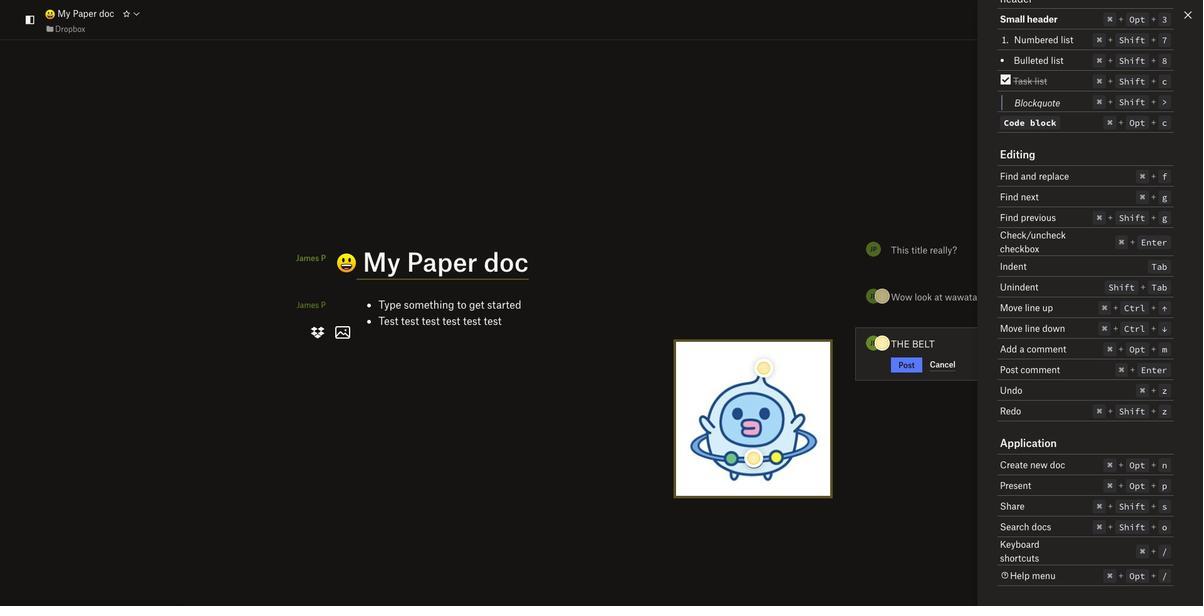 Task type: describe. For each thing, give the bounding box(es) containing it.
0 horizontal spatial paper
[[73, 8, 97, 19]]

hat
[[999, 292, 1012, 303]]

s
[[1163, 502, 1168, 513]]

numbered
[[1015, 34, 1059, 45]]

1 vertical spatial paper
[[407, 246, 478, 277]]

⌘ + opt + n
[[1108, 460, 1168, 472]]

z inside ⌘ + z
[[1163, 386, 1168, 397]]

⌘ inside ⌘ + opt + c
[[1108, 117, 1113, 129]]

⌘ + /
[[1141, 546, 1168, 558]]

unindent
[[1001, 282, 1039, 293]]

keyboard
[[1001, 539, 1040, 551]]

0 horizontal spatial my
[[58, 8, 70, 19]]

help
[[1011, 571, 1030, 582]]

second
[[1088, 581, 1117, 593]]

type something to get started test test test test test test
[[379, 298, 522, 327]]

1 horizontal spatial my paper doc
[[357, 246, 529, 277]]

↓
[[1163, 324, 1168, 335]]

dropbox
[[55, 24, 85, 34]]

list for bulleted list
[[1052, 55, 1064, 66]]

shift for o
[[1120, 522, 1146, 534]]

type
[[379, 298, 401, 311]]

g inside ⌘ + g
[[1163, 192, 1168, 203]]

+ inside ⌘ + g
[[1152, 191, 1157, 203]]

p
[[1163, 481, 1168, 492]]

block
[[1031, 117, 1057, 128]]

8
[[1163, 55, 1168, 66]]

⌘ inside ⌘ + shift + o
[[1098, 522, 1103, 534]]

the
[[892, 339, 910, 350]]

⌘ + enter for check/uncheck checkbox
[[1120, 236, 1168, 248]]

shift for g
[[1120, 213, 1146, 224]]

1 vertical spatial doc
[[484, 246, 529, 277]]

jp 2
[[871, 339, 885, 348]]

heading containing my paper doc
[[310, 246, 831, 280]]

shift for z
[[1120, 406, 1146, 418]]

⌘ inside ⌘ + ctrl + ↑
[[1103, 303, 1108, 314]]

+ inside ⌘ + /
[[1152, 546, 1157, 557]]

ctrl for ↓
[[1125, 324, 1146, 335]]

↑
[[1163, 303, 1168, 314]]

menu
[[1033, 571, 1056, 582]]

⌘ inside ⌘ + shift + g
[[1098, 213, 1103, 224]]

this title really?
[[892, 245, 958, 256]]

+ inside ⌘ + z
[[1152, 385, 1157, 396]]

⌘ + shift + >
[[1098, 96, 1168, 108]]

⌘ + shift + 8
[[1098, 55, 1168, 66]]

shift + tab
[[1109, 282, 1168, 293]]

g inside ⌘ + shift + g
[[1163, 213, 1168, 224]]

⌘ + z
[[1141, 385, 1168, 397]]

+ inside shift + tab
[[1141, 282, 1147, 293]]

add a comment
[[1001, 344, 1067, 355]]

add dropbox files image
[[308, 323, 328, 343]]

wow
[[892, 292, 913, 303]]

get
[[470, 298, 485, 311]]

a
[[1020, 344, 1025, 355]]

check/uncheck
[[1001, 229, 1067, 241]]

and
[[1022, 171, 1037, 182]]

this
[[892, 245, 910, 256]]

find and replace
[[1001, 171, 1070, 182]]

my paper doc inside my paper doc link
[[55, 8, 114, 19]]

help menu
[[1011, 571, 1056, 582]]

line for up
[[1026, 302, 1041, 314]]

updated 1 second ago
[[1043, 581, 1135, 593]]

move line up
[[1001, 302, 1054, 314]]

cancel button
[[930, 359, 956, 372]]

⌘ + f
[[1141, 171, 1168, 182]]

undo
[[1001, 385, 1023, 396]]

3
[[1163, 14, 1168, 25]]

⌘ inside ⌘ + z
[[1141, 386, 1146, 397]]

bulleted list
[[1015, 55, 1064, 66]]

⌘ + enter for post comment
[[1120, 364, 1168, 376]]

0 vertical spatial comment
[[1027, 344, 1067, 355]]

⌘ + opt + 3
[[1108, 13, 1168, 25]]

⌘ + opt + c
[[1108, 117, 1168, 129]]

move line down
[[1001, 323, 1066, 334]]

keyboard shortcuts
[[1001, 539, 1040, 564]]

⌘ inside ⌘ + opt + m
[[1108, 344, 1113, 356]]

move for move line up
[[1001, 302, 1023, 314]]

shortcuts
[[1001, 553, 1040, 564]]

my paper doc link
[[45, 7, 114, 20]]

something
[[404, 298, 455, 311]]

line for down
[[1026, 323, 1041, 334]]

numbered list
[[1015, 34, 1074, 45]]

3 test from the left
[[443, 315, 461, 327]]

shift for >
[[1120, 97, 1146, 108]]

list for task list
[[1035, 75, 1048, 87]]

2 test from the left
[[422, 315, 440, 327]]

opt for p
[[1130, 481, 1146, 492]]

add
[[1001, 344, 1018, 355]]

ago
[[1120, 581, 1135, 593]]

n
[[1163, 460, 1168, 472]]

docs
[[1032, 522, 1052, 533]]

jp inside the jp 2
[[871, 339, 877, 347]]

find for find and replace
[[1001, 171, 1019, 182]]

user-uploaded image: wawatchi2.jpg image
[[677, 342, 831, 496]]

check/uncheck checkbox
[[1001, 229, 1067, 255]]

⌘ inside ⌘ + shift + z
[[1098, 406, 1103, 418]]

present
[[1001, 480, 1032, 492]]

opt for n
[[1130, 460, 1146, 472]]

next
[[1022, 191, 1039, 203]]

grinning face with big eyes image
[[45, 9, 55, 19]]

find for find next
[[1001, 191, 1019, 203]]

shift inside shift + tab
[[1109, 282, 1135, 293]]

2 vertical spatial doc
[[1051, 460, 1066, 471]]

enter for check/uncheck checkbox
[[1142, 237, 1168, 248]]

wow look at wawatachi's hat
[[892, 292, 1012, 303]]

7
[[1163, 34, 1168, 46]]

⌘ + shift + g
[[1098, 212, 1168, 224]]

title
[[912, 245, 928, 256]]

shift for 7
[[1120, 34, 1146, 46]]

ctrl for ↑
[[1125, 303, 1146, 314]]

4 test from the left
[[463, 315, 481, 327]]



Task type: locate. For each thing, give the bounding box(es) containing it.
create
[[1001, 460, 1029, 471]]

test
[[379, 315, 399, 327]]

1 vertical spatial ⌘ + enter
[[1120, 364, 1168, 376]]

2 g from the top
[[1163, 213, 1168, 224]]

opt inside ⌘ + opt + n
[[1130, 460, 1146, 472]]

0 vertical spatial 1
[[881, 292, 884, 301]]

0 vertical spatial doc
[[99, 8, 114, 19]]

shift inside ⌘ + shift + s
[[1120, 502, 1146, 513]]

jp button
[[1025, 8, 1047, 31]]

1 opt from the top
[[1130, 14, 1146, 25]]

post comment
[[1001, 364, 1061, 376]]

m
[[1163, 344, 1168, 356]]

jp
[[1031, 14, 1041, 25], [871, 245, 877, 253], [871, 292, 877, 300], [871, 339, 877, 347]]

enter
[[1142, 237, 1168, 248], [1142, 365, 1168, 376]]

0 vertical spatial ctrl
[[1125, 303, 1146, 314]]

shift inside ⌘ + shift + z
[[1120, 406, 1146, 418]]

belt
[[913, 339, 935, 350]]

paper up dropbox
[[73, 8, 97, 19]]

move for move line down
[[1001, 323, 1023, 334]]

at
[[935, 292, 943, 303]]

⌘ inside ⌘ + f
[[1141, 171, 1146, 182]]

⌘ + g
[[1141, 191, 1168, 203]]

my
[[58, 8, 70, 19], [363, 246, 401, 277]]

0 vertical spatial list
[[1062, 34, 1074, 45]]

jp up "numbered"
[[1031, 14, 1041, 25]]

jp left this
[[871, 245, 877, 253]]

0 vertical spatial my paper doc
[[55, 8, 114, 19]]

2 opt from the top
[[1130, 117, 1146, 129]]

opt inside ⌘ + opt + 3
[[1130, 14, 1146, 25]]

doc right grinning face with big eyes icon
[[99, 8, 114, 19]]

to
[[457, 298, 467, 311]]

2 c from the top
[[1163, 117, 1168, 129]]

g down 'f'
[[1163, 192, 1168, 203]]

1 vertical spatial my
[[363, 246, 401, 277]]

0 vertical spatial paper
[[73, 8, 97, 19]]

1 vertical spatial comment
[[1021, 364, 1061, 376]]

shift up ⌘ + shift + o
[[1120, 502, 1146, 513]]

c for ⌘ + shift + c
[[1163, 76, 1168, 87]]

⌘ + opt + p
[[1108, 480, 1168, 492]]

line
[[1026, 302, 1041, 314], [1026, 323, 1041, 334]]

test down started on the left of the page
[[484, 315, 502, 327]]

list
[[1062, 34, 1074, 45], [1052, 55, 1064, 66], [1035, 75, 1048, 87]]

1 line from the top
[[1026, 302, 1041, 314]]

2 vertical spatial list
[[1035, 75, 1048, 87]]

opt inside ⌘ + opt + /
[[1130, 571, 1146, 582]]

tab inside shift + tab
[[1152, 282, 1168, 293]]

1 / from the top
[[1163, 547, 1168, 558]]

⌘ inside ⌘ + shift + c
[[1098, 76, 1103, 87]]

1 vertical spatial enter
[[1142, 365, 1168, 376]]

2 enter from the top
[[1142, 365, 1168, 376]]

cancel
[[930, 360, 956, 370]]

c inside ⌘ + opt + c
[[1163, 117, 1168, 129]]

0 vertical spatial find
[[1001, 171, 1019, 182]]

find left and
[[1001, 171, 1019, 182]]

list right task
[[1035, 75, 1048, 87]]

annotation 1 element
[[755, 359, 774, 378]]

/ down ⌘ + /
[[1163, 571, 1168, 582]]

⌘ inside ⌘ + shift + 8
[[1098, 55, 1103, 66]]

find previous
[[1001, 212, 1057, 223]]

editing
[[1001, 148, 1036, 161]]

2 line from the top
[[1026, 323, 1041, 334]]

small
[[1001, 13, 1026, 24]]

doc up started on the left of the page
[[484, 246, 529, 277]]

opt up ⌘ + shift + 7
[[1130, 14, 1146, 25]]

2 horizontal spatial 1
[[1081, 581, 1085, 593]]

test down get
[[463, 315, 481, 327]]

shift inside ⌘ + shift + >
[[1120, 97, 1146, 108]]

wawatachi's
[[945, 292, 996, 303]]

opt down ⌘ + shift + >
[[1130, 117, 1146, 129]]

1
[[881, 292, 884, 301], [763, 364, 766, 373], [1081, 581, 1085, 593]]

2 vertical spatial 1
[[1081, 581, 1085, 593]]

1 find from the top
[[1001, 171, 1019, 182]]

z inside ⌘ + shift + z
[[1163, 406, 1168, 418]]

1 vertical spatial ctrl
[[1125, 324, 1146, 335]]

1 vertical spatial list
[[1052, 55, 1064, 66]]

3 opt from the top
[[1130, 344, 1146, 356]]

⌘ + enter down ⌘ + shift + g
[[1120, 236, 1168, 248]]

😃
[[310, 248, 335, 279]]

1 vertical spatial 1
[[763, 364, 766, 373]]

ctrl inside ⌘ + ctrl + ↑
[[1125, 303, 1146, 314]]

enter up ⌘ + z
[[1142, 365, 1168, 376]]

2 / from the top
[[1163, 571, 1168, 582]]

shift down ⌘ + shift + s
[[1120, 522, 1146, 534]]

move down unindent at the right top
[[1001, 302, 1023, 314]]

my paper doc up dropbox
[[55, 8, 114, 19]]

list down numbered list
[[1052, 55, 1064, 66]]

dropbox link
[[45, 22, 85, 35]]

opt down "⌘ + ctrl + ↓"
[[1130, 344, 1146, 356]]

⌘ inside ⌘ + shift + 7
[[1098, 34, 1103, 46]]

1 vertical spatial move
[[1001, 323, 1023, 334]]

doc
[[99, 8, 114, 19], [484, 246, 529, 277], [1051, 460, 1066, 471]]

the belt
[[892, 339, 935, 350]]

share
[[1001, 501, 1025, 512]]

⌘ + shift + z
[[1098, 406, 1168, 418]]

⌘ + opt + m
[[1108, 344, 1168, 356]]

⌘ + enter down ⌘ + opt + m
[[1120, 364, 1168, 376]]

shift for c
[[1120, 76, 1146, 87]]

c down >
[[1163, 117, 1168, 129]]

2 find from the top
[[1001, 191, 1019, 203]]

2 z from the top
[[1163, 406, 1168, 418]]

0 vertical spatial ⌘ + enter
[[1120, 236, 1168, 248]]

list for numbered list
[[1062, 34, 1074, 45]]

opt inside ⌘ + opt + m
[[1130, 344, 1146, 356]]

line up add a comment
[[1026, 323, 1041, 334]]

0 vertical spatial 2
[[881, 339, 885, 348]]

replace
[[1040, 171, 1070, 182]]

shift up ⌘ + shift + >
[[1120, 76, 1146, 87]]

checkbox
[[1001, 243, 1040, 255]]

opt down ⌘ + opt + n
[[1130, 481, 1146, 492]]

small header
[[1001, 13, 1058, 24]]

z
[[1163, 386, 1168, 397], [1163, 406, 1168, 418]]

⌘ inside ⌘ + opt + n
[[1108, 460, 1113, 472]]

opt inside ⌘ + opt + c
[[1130, 117, 1146, 129]]

shift inside ⌘ + shift + g
[[1120, 213, 1146, 224]]

>
[[1163, 97, 1168, 108]]

enter down ⌘ + shift + g
[[1142, 237, 1168, 248]]

search
[[1001, 522, 1030, 533]]

shift inside ⌘ + shift + 7
[[1120, 34, 1146, 46]]

previous
[[1022, 212, 1057, 223]]

+ inside ⌘ + f
[[1152, 171, 1157, 182]]

0 vertical spatial tab
[[1152, 261, 1168, 273]]

0 vertical spatial g
[[1163, 192, 1168, 203]]

g
[[1163, 192, 1168, 203], [1163, 213, 1168, 224]]

search docs
[[1001, 522, 1052, 533]]

bulleted
[[1015, 55, 1049, 66]]

5 test from the left
[[484, 315, 502, 327]]

comment down add a comment
[[1021, 364, 1061, 376]]

z down ⌘ + z
[[1163, 406, 1168, 418]]

5 opt from the top
[[1130, 481, 1146, 492]]

shift inside ⌘ + shift + c
[[1120, 76, 1146, 87]]

0 horizontal spatial doc
[[99, 8, 114, 19]]

code block
[[1004, 117, 1057, 128]]

1 enter from the top
[[1142, 237, 1168, 248]]

c inside ⌘ + shift + c
[[1163, 76, 1168, 87]]

really?
[[930, 245, 958, 256]]

my up type at the left of the page
[[363, 246, 401, 277]]

redo
[[1001, 406, 1022, 417]]

annotation 2 element
[[745, 450, 764, 468]]

0 vertical spatial enter
[[1142, 237, 1168, 248]]

line left up
[[1026, 302, 1041, 314]]

shift up ⌘ + shift + c
[[1120, 55, 1146, 66]]

opt for /
[[1130, 571, 1146, 582]]

z up ⌘ + shift + z
[[1163, 386, 1168, 397]]

move
[[1001, 302, 1023, 314], [1001, 323, 1023, 334]]

3 find from the top
[[1001, 212, 1019, 223]]

2
[[881, 339, 885, 348], [752, 455, 756, 463]]

c up >
[[1163, 76, 1168, 87]]

⌘ + ctrl + ↑
[[1103, 302, 1168, 314]]

1 horizontal spatial 1
[[881, 292, 884, 301]]

1 vertical spatial g
[[1163, 213, 1168, 224]]

1 horizontal spatial paper
[[407, 246, 478, 277]]

4 opt from the top
[[1130, 460, 1146, 472]]

shift up ⌘ + shift + 8
[[1120, 34, 1146, 46]]

ctrl inside "⌘ + ctrl + ↓"
[[1125, 324, 1146, 335]]

⌘ inside ⌘ + opt + 3
[[1108, 14, 1113, 25]]

post
[[1001, 364, 1019, 376]]

2 vertical spatial find
[[1001, 212, 1019, 223]]

blockquote
[[1015, 97, 1061, 108]]

jp 1
[[871, 292, 884, 301]]

⌘ inside ⌘ + g
[[1141, 192, 1146, 203]]

shift for s
[[1120, 502, 1146, 513]]

c for ⌘ + opt + c
[[1163, 117, 1168, 129]]

1 vertical spatial line
[[1026, 323, 1041, 334]]

0 horizontal spatial 1
[[763, 364, 766, 373]]

1 vertical spatial /
[[1163, 571, 1168, 582]]

comment down down
[[1027, 344, 1067, 355]]

list right "numbered"
[[1062, 34, 1074, 45]]

header
[[1028, 13, 1058, 24]]

test
[[401, 315, 419, 327], [422, 315, 440, 327], [443, 315, 461, 327], [463, 315, 481, 327], [484, 315, 502, 327]]

ctrl up ⌘ + opt + m
[[1125, 324, 1146, 335]]

1 vertical spatial tab
[[1152, 282, 1168, 293]]

shift up ⌘ + ctrl + ↑
[[1109, 282, 1135, 293]]

test down something
[[422, 315, 440, 327]]

1 move from the top
[[1001, 302, 1023, 314]]

Comment Entry text field
[[892, 338, 1075, 351]]

doc inside my paper doc link
[[99, 8, 114, 19]]

⌘ + shift + 7
[[1098, 34, 1168, 46]]

find for find previous
[[1001, 212, 1019, 223]]

f
[[1163, 171, 1168, 182]]

create new doc
[[1001, 460, 1066, 471]]

tab
[[1152, 261, 1168, 273], [1152, 282, 1168, 293]]

heading
[[310, 246, 831, 280]]

opt up the ⌘ + opt + p
[[1130, 460, 1146, 472]]

⌘ inside "⌘ + ctrl + ↓"
[[1103, 324, 1108, 335]]

1 vertical spatial c
[[1163, 117, 1168, 129]]

doc right the new
[[1051, 460, 1066, 471]]

1 vertical spatial find
[[1001, 191, 1019, 203]]

2 ⌘ + enter from the top
[[1120, 364, 1168, 376]]

task
[[1014, 75, 1033, 87]]

find down find next
[[1001, 212, 1019, 223]]

my right grinning face with big eyes icon
[[58, 8, 70, 19]]

find left the next on the top of the page
[[1001, 191, 1019, 203]]

my paper doc up something
[[357, 246, 529, 277]]

task list
[[1014, 75, 1048, 87]]

⌘ inside ⌘ + shift + >
[[1098, 97, 1103, 108]]

test right test
[[401, 315, 419, 327]]

1 g from the top
[[1163, 192, 1168, 203]]

shift inside ⌘ + shift + o
[[1120, 522, 1146, 534]]

opt for c
[[1130, 117, 1146, 129]]

updated
[[1043, 581, 1079, 593]]

1 test from the left
[[401, 315, 419, 327]]

my paper doc
[[55, 8, 114, 19], [357, 246, 529, 277]]

1 tab from the top
[[1152, 261, 1168, 273]]

1 c from the top
[[1163, 76, 1168, 87]]

1 for updated 1 second ago
[[1081, 581, 1085, 593]]

0 vertical spatial /
[[1163, 547, 1168, 558]]

1 vertical spatial z
[[1163, 406, 1168, 418]]

started
[[488, 298, 522, 311]]

ctrl up "⌘ + ctrl + ↓"
[[1125, 303, 1146, 314]]

remove annotation image
[[1037, 353, 1057, 374]]

find next
[[1001, 191, 1039, 203]]

enter for post comment
[[1142, 365, 1168, 376]]

opt for m
[[1130, 344, 1146, 356]]

jp left wow
[[871, 292, 877, 300]]

1 ctrl from the top
[[1125, 303, 1146, 314]]

test down to
[[443, 315, 461, 327]]

0 vertical spatial line
[[1026, 302, 1041, 314]]

⌘ inside ⌘ + shift + s
[[1098, 502, 1103, 513]]

jp left the
[[871, 339, 877, 347]]

1 z from the top
[[1163, 386, 1168, 397]]

0 vertical spatial z
[[1163, 386, 1168, 397]]

0 horizontal spatial 2
[[752, 455, 756, 463]]

opt for 3
[[1130, 14, 1146, 25]]

1 ⌘ + enter from the top
[[1120, 236, 1168, 248]]

0 vertical spatial my
[[58, 8, 70, 19]]

0 vertical spatial c
[[1163, 76, 1168, 87]]

⌘ + shift + o
[[1098, 522, 1168, 534]]

indent
[[1001, 261, 1027, 272]]

1 vertical spatial my paper doc
[[357, 246, 529, 277]]

up
[[1043, 302, 1054, 314]]

find
[[1001, 171, 1019, 182], [1001, 191, 1019, 203], [1001, 212, 1019, 223]]

/ inside ⌘ + opt + /
[[1163, 571, 1168, 582]]

2 move from the top
[[1001, 323, 1023, 334]]

⌘ inside ⌘ + opt + /
[[1108, 571, 1113, 582]]

g down ⌘ + g
[[1163, 213, 1168, 224]]

application
[[1001, 437, 1058, 450]]

new
[[1031, 460, 1048, 471]]

1 for jp 1
[[881, 292, 884, 301]]

tab up shift + tab
[[1152, 261, 1168, 273]]

⌘ inside ⌘ + /
[[1141, 547, 1146, 558]]

2 horizontal spatial doc
[[1051, 460, 1066, 471]]

shift down ⌘ + shift + c
[[1120, 97, 1146, 108]]

⌘ + shift + c
[[1098, 75, 1168, 87]]

opt down ⌘ + /
[[1130, 571, 1146, 582]]

2 ctrl from the top
[[1125, 324, 1146, 335]]

/ inside ⌘ + /
[[1163, 547, 1168, 558]]

shift inside ⌘ + shift + 8
[[1120, 55, 1146, 66]]

2 tab from the top
[[1152, 282, 1168, 293]]

⌘ + ctrl + ↓
[[1103, 323, 1168, 335]]

paper up something
[[407, 246, 478, 277]]

0 horizontal spatial my paper doc
[[55, 8, 114, 19]]

/ down o
[[1163, 547, 1168, 558]]

tab up ↑
[[1152, 282, 1168, 293]]

0 vertical spatial move
[[1001, 302, 1023, 314]]

shift for 8
[[1120, 55, 1146, 66]]

jp inside button
[[1031, 14, 1041, 25]]

jp inside jp 1
[[871, 292, 877, 300]]

6 opt from the top
[[1130, 571, 1146, 582]]

shift down ⌘ + z
[[1120, 406, 1146, 418]]

opt inside the ⌘ + opt + p
[[1130, 481, 1146, 492]]

⌘ inside the ⌘ + opt + p
[[1108, 481, 1113, 492]]

shift down ⌘ + g
[[1120, 213, 1146, 224]]

1 vertical spatial 2
[[752, 455, 756, 463]]

⌘ + opt + /
[[1108, 571, 1168, 582]]

1 horizontal spatial my
[[363, 246, 401, 277]]

1 horizontal spatial 2
[[881, 339, 885, 348]]

move up add
[[1001, 323, 1023, 334]]

o
[[1163, 522, 1168, 534]]

1 horizontal spatial doc
[[484, 246, 529, 277]]

paper
[[73, 8, 97, 19], [407, 246, 478, 277]]



Task type: vqa. For each thing, say whether or not it's contained in the screenshot.


